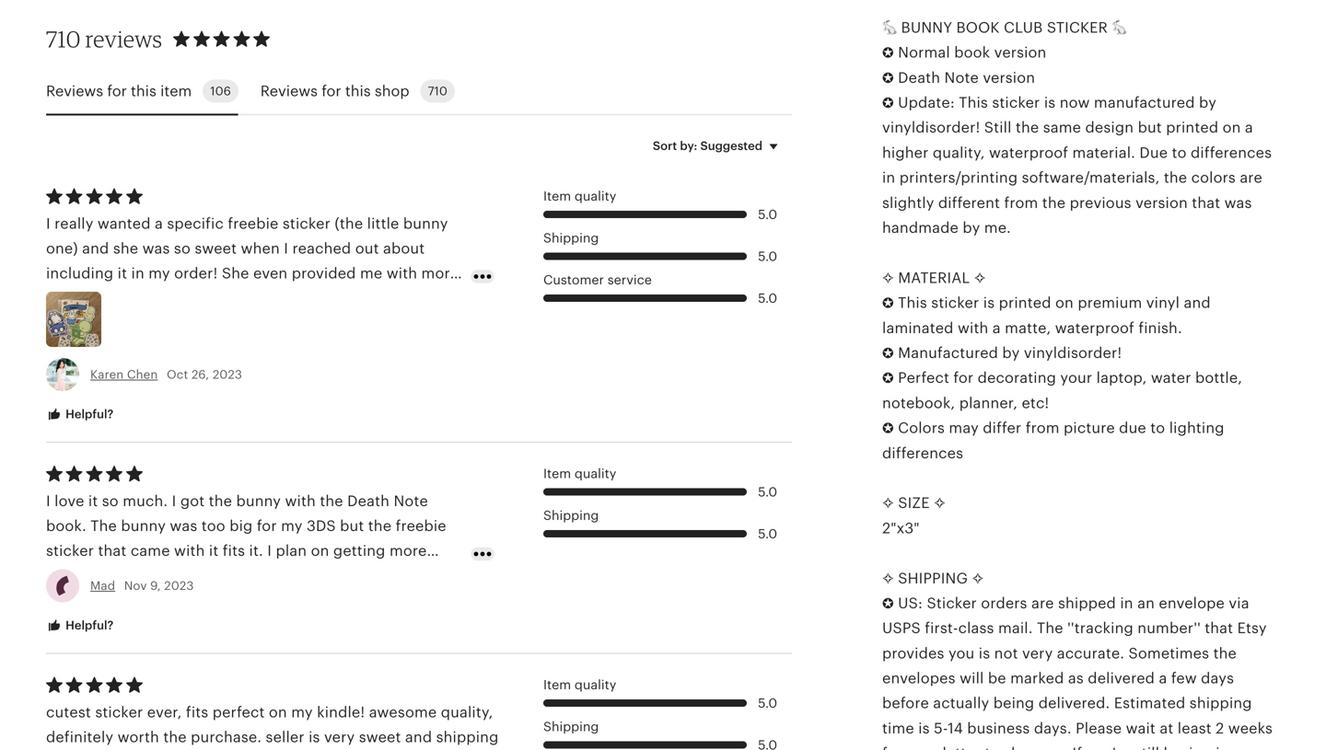 Task type: vqa. For each thing, say whether or not it's contained in the screenshot.
delivered, on the bottom right of page
no



Task type: locate. For each thing, give the bounding box(es) containing it.
a inside 🐇 bunny book club sticker 🐇 ✪ normal book version ✪ death note version ✪ update: this sticker is now manufactured by vinyldisorder! still the same design but printed on a higher quality, waterproof material. due to differences in printers/printing software/materials, the colors are slightly different from the previous version that was handmade by me.
[[1245, 120, 1254, 136]]

my up def
[[149, 265, 170, 282]]

helpful? for second the helpful? button from the bottom
[[63, 407, 114, 421]]

helpful? button down karen
[[32, 398, 127, 432]]

letter
[[943, 746, 981, 751]]

very inside cutest sticker ever, fits perfect on my kindle! awesome quality, definitely worth the purchase. seller is very sweet and shippin
[[324, 730, 355, 746]]

1 vertical spatial death
[[347, 493, 390, 510]]

and
[[82, 240, 109, 257], [1184, 295, 1211, 311], [405, 730, 432, 746]]

2 vertical spatial my
[[291, 704, 313, 721]]

that
[[1192, 195, 1221, 211], [98, 543, 127, 560], [1205, 620, 1233, 637]]

bunny
[[403, 215, 448, 232], [236, 493, 281, 510], [121, 518, 166, 535]]

2 vertical spatial was
[[170, 518, 197, 535]]

reviews for reviews for this item
[[46, 83, 103, 99]]

sticker inside the i love it so much. i got the bunny with the death note book. the bunny was too big for my 3ds but the freebie sticker that came with it fits it. i plan on getting more stickers from this store soon.
[[46, 543, 94, 560]]

1 vertical spatial differences
[[882, 445, 964, 462]]

printed up due
[[1166, 120, 1219, 136]]

sort by: suggested button
[[639, 127, 799, 165]]

1 vertical spatial but
[[340, 518, 364, 535]]

1 vertical spatial that
[[98, 543, 127, 560]]

lighting
[[1169, 420, 1225, 437]]

and up including
[[82, 240, 109, 257]]

the up 3ds at the left
[[320, 493, 343, 510]]

by right 'manufactured'
[[1199, 94, 1217, 111]]

delivered.
[[1039, 696, 1110, 712]]

still
[[984, 120, 1012, 136]]

with up manufactured
[[958, 320, 989, 336]]

sweet inside "i really wanted a specific freebie sticker (the little bunny one) and she was so sweet when i reached out about including it in my order! she even provided me with more than one!! i am def ordering again in the future! :)"
[[195, 240, 237, 257]]

1 5.0 from the top
[[758, 207, 777, 222]]

0 vertical spatial and
[[82, 240, 109, 257]]

my inside cutest sticker ever, fits perfect on my kindle! awesome quality, definitely worth the purchase. seller is very sweet and shippin
[[291, 704, 313, 721]]

1 vertical spatial so
[[102, 493, 119, 510]]

0 vertical spatial this
[[959, 94, 988, 111]]

a inside "i really wanted a specific freebie sticker (the little bunny one) and she was so sweet when i reached out about including it in my order! she even provided me with more than one!! i am def ordering again in the future! :)"
[[155, 215, 163, 232]]

shipping for i really wanted a specific freebie sticker (the little bunny one) and she was so sweet when i reached out about including it in my order! she even provided me with more than one!! i am def ordering again in the future! :)
[[543, 231, 599, 246]]

0 horizontal spatial the
[[91, 518, 117, 535]]

1 vertical spatial helpful? button
[[32, 609, 127, 643]]

1 vertical spatial bunny
[[236, 493, 281, 510]]

helpful? for 1st the helpful? button from the bottom
[[63, 619, 114, 633]]

1 vertical spatial to
[[1151, 420, 1165, 437]]

shipping for i love it so much. i got the bunny with the death note book. the bunny was too big for my 3ds but the freebie sticker that came with it fits it. i plan on getting more stickers from this store soon.
[[543, 508, 599, 523]]

quality
[[575, 189, 616, 204], [575, 466, 616, 481], [575, 678, 616, 693]]

version down due
[[1136, 195, 1188, 211]]

death inside the i love it so much. i got the bunny with the death note book. the bunny was too big for my 3ds but the freebie sticker that came with it fits it. i plan on getting more stickers from this store soon.
[[347, 493, 390, 510]]

2023
[[213, 368, 242, 382], [164, 579, 194, 593]]

0 horizontal spatial sweet
[[195, 240, 237, 257]]

106
[[210, 84, 231, 98]]

are right colors
[[1240, 170, 1263, 186]]

0 horizontal spatial freebie
[[228, 215, 279, 232]]

1 vertical spatial item quality
[[543, 466, 616, 481]]

0 vertical spatial quality,
[[933, 145, 985, 161]]

from down etc!
[[1026, 420, 1060, 437]]

5 ✪ from the top
[[882, 345, 894, 362]]

0 vertical spatial bunny
[[403, 215, 448, 232]]

waterproof
[[989, 145, 1069, 161], [1055, 320, 1135, 336]]

✧ material ✧ ✪ this sticker is printed on premium vinyl and laminated with a matte, waterproof finish. ✪ manufactured by vinyldisorder! ✪ perfect for decorating your laptop, water bottle, notebook, planner, etc! ✪ colors may differ from picture due to lighting differences
[[882, 270, 1243, 462]]

0 vertical spatial item quality
[[543, 189, 616, 204]]

laptop,
[[1097, 370, 1147, 387]]

1 vertical spatial more
[[390, 543, 427, 560]]

reached
[[292, 240, 351, 257]]

order!
[[174, 265, 218, 282]]

this up 'still'
[[959, 94, 988, 111]]

was right she
[[142, 240, 170, 257]]

more inside the i love it so much. i got the bunny with the death note book. the bunny was too big for my 3ds but the freebie sticker that came with it fits it. i plan on getting more stickers from this store soon.
[[390, 543, 427, 560]]

software/materials,
[[1022, 170, 1160, 186]]

note inside 🐇 bunny book club sticker 🐇 ✪ normal book version ✪ death note version ✪ update: this sticker is now manufactured by vinyldisorder! still the same design but printed on a higher quality, waterproof material. due to differences in printers/printing software/materials, the colors are slightly different from the previous version that was handmade by me.
[[945, 69, 979, 86]]

0 vertical spatial so
[[174, 240, 191, 257]]

1 vertical spatial version
[[983, 69, 1035, 86]]

was inside 🐇 bunny book club sticker 🐇 ✪ normal book version ✪ death note version ✪ update: this sticker is now manufactured by vinyldisorder! still the same design but printed on a higher quality, waterproof material. due to differences in printers/printing software/materials, the colors are slightly different from the previous version that was handmade by me.
[[1225, 195, 1252, 211]]

was down colors
[[1225, 195, 1252, 211]]

mad nov 9, 2023
[[90, 579, 194, 593]]

🐇
[[882, 19, 897, 36], [1112, 19, 1127, 36]]

cutest sticker ever, fits perfect on my kindle! awesome quality, definitely worth the purchase. seller is very sweet and shippin
[[46, 704, 499, 751]]

for right big
[[257, 518, 277, 535]]

it right love
[[88, 493, 98, 510]]

2 vertical spatial and
[[405, 730, 432, 746]]

for down manufactured
[[954, 370, 974, 387]]

version
[[994, 44, 1047, 61], [983, 69, 1035, 86], [1136, 195, 1188, 211]]

for
[[107, 83, 127, 99], [322, 83, 341, 99], [954, 370, 974, 387], [257, 518, 277, 535], [882, 746, 903, 751]]

🐇 bunny book club sticker 🐇 ✪ normal book version ✪ death note version ✪ update: this sticker is now manufactured by vinyldisorder! still the same design but printed on a higher quality, waterproof material. due to differences in printers/printing software/materials, the colors are slightly different from the previous version that was handmade by me.
[[882, 19, 1272, 236]]

a inside ✧ material ✧ ✪ this sticker is printed on premium vinyl and laminated with a matte, waterproof finish. ✪ manufactured by vinyldisorder! ✪ perfect for decorating your laptop, water bottle, notebook, planner, etc! ✪ colors may differ from picture due to lighting differences
[[993, 320, 1001, 336]]

2 item from the top
[[543, 466, 571, 481]]

from inside 🐇 bunny book club sticker 🐇 ✪ normal book version ✪ death note version ✪ update: this sticker is now manufactured by vinyldisorder! still the same design but printed on a higher quality, waterproof material. due to differences in printers/printing software/materials, the colors are slightly different from the previous version that was handmade by me.
[[1004, 195, 1038, 211]]

1 horizontal spatial differences
[[1191, 145, 1272, 161]]

nov
[[124, 579, 147, 593]]

0 vertical spatial from
[[1004, 195, 1038, 211]]

1 vertical spatial from
[[1026, 420, 1060, 437]]

✪ left normal on the top right
[[882, 44, 894, 61]]

but inside the i love it so much. i got the bunny with the death note book. the bunny was too big for my 3ds but the freebie sticker that came with it fits it. i plan on getting more stickers from this store soon.
[[340, 518, 364, 535]]

1 item from the top
[[543, 189, 571, 204]]

suggested
[[700, 139, 763, 153]]

this up laminated
[[898, 295, 927, 311]]

mad
[[90, 579, 115, 593]]

this down came
[[143, 568, 170, 585]]

sticker down the material on the right of the page
[[931, 295, 979, 311]]

from left 9,
[[105, 568, 139, 585]]

note inside the i love it so much. i got the bunny with the death note book. the bunny was too big for my 3ds but the freebie sticker that came with it fits it. i plan on getting more stickers from this store soon.
[[394, 493, 428, 510]]

waterproof down premium
[[1055, 320, 1135, 336]]

0 vertical spatial shipping
[[543, 231, 599, 246]]

i left the am
[[122, 290, 127, 307]]

much.
[[123, 493, 168, 510]]

2023 right 9,
[[164, 579, 194, 593]]

before
[[882, 696, 929, 712]]

the down the ever,
[[163, 730, 187, 746]]

1 horizontal spatial by
[[1003, 345, 1020, 362]]

0 vertical spatial waterproof
[[989, 145, 1069, 161]]

a
[[1245, 120, 1254, 136], [155, 215, 163, 232], [993, 320, 1001, 336], [1159, 671, 1167, 687]]

from inside ✧ material ✧ ✪ this sticker is printed on premium vinyl and laminated with a matte, waterproof finish. ✪ manufactured by vinyldisorder! ✪ perfect for decorating your laptop, water bottle, notebook, planner, etc! ✪ colors may differ from picture due to lighting differences
[[1026, 420, 1060, 437]]

vinyldisorder! down update:
[[882, 120, 980, 136]]

my inside the i love it so much. i got the bunny with the death note book. the bunny was too big for my 3ds but the freebie sticker that came with it fits it. i plan on getting more stickers from this store soon.
[[281, 518, 303, 535]]

and inside ✧ material ✧ ✪ this sticker is printed on premium vinyl and laminated with a matte, waterproof finish. ✪ manufactured by vinyldisorder! ✪ perfect for decorating your laptop, water bottle, notebook, planner, etc! ✪ colors may differ from picture due to lighting differences
[[1184, 295, 1211, 311]]

1 vertical spatial by
[[963, 220, 980, 236]]

death inside 🐇 bunny book club sticker 🐇 ✪ normal book version ✪ death note version ✪ update: this sticker is now manufactured by vinyldisorder! still the same design but printed on a higher quality, waterproof material. due to differences in printers/printing software/materials, the colors are slightly different from the previous version that was handmade by me.
[[898, 69, 941, 86]]

🐇 right sticker
[[1112, 19, 1127, 36]]

book
[[957, 19, 1000, 36]]

item quality for i love it so much. i got the bunny with the death note book. the bunny was too big for my 3ds but the freebie sticker that came with it fits it. i plan on getting more stickers from this store soon.
[[543, 466, 616, 481]]

✪ up laminated
[[882, 295, 894, 311]]

0 horizontal spatial so
[[102, 493, 119, 510]]

0 vertical spatial very
[[1022, 646, 1053, 662]]

will
[[960, 671, 984, 687]]

to inside 🐇 bunny book club sticker 🐇 ✪ normal book version ✪ death note version ✪ update: this sticker is now manufactured by vinyldisorder! still the same design but printed on a higher quality, waterproof material. due to differences in printers/printing software/materials, the colors are slightly different from the previous version that was handmade by me.
[[1172, 145, 1187, 161]]

about
[[383, 240, 425, 257]]

helpful? button down "mad"
[[32, 609, 127, 643]]

differences up colors
[[1191, 145, 1272, 161]]

1 vertical spatial freebie
[[396, 518, 446, 535]]

2 horizontal spatial to
[[1172, 145, 1187, 161]]

1 vertical spatial fits
[[186, 704, 208, 721]]

may
[[949, 420, 979, 437]]

0 horizontal spatial this
[[898, 295, 927, 311]]

2 horizontal spatial it
[[209, 543, 219, 560]]

✪ left perfect at right
[[882, 370, 894, 387]]

shipped
[[1058, 595, 1116, 612]]

fits right the ever,
[[186, 704, 208, 721]]

sticker
[[927, 595, 977, 612]]

2 vertical spatial item quality
[[543, 678, 616, 693]]

sweet
[[195, 240, 237, 257], [359, 730, 401, 746]]

finish.
[[1139, 320, 1182, 336]]

helpful? button
[[32, 398, 127, 432], [32, 609, 127, 643]]

the down due
[[1164, 170, 1187, 186]]

0 vertical spatial differences
[[1191, 145, 1272, 161]]

1 shipping from the top
[[543, 231, 599, 246]]

1 horizontal spatial it
[[118, 265, 127, 282]]

1 vertical spatial note
[[394, 493, 428, 510]]

7 ✪ from the top
[[882, 420, 894, 437]]

was down got
[[170, 518, 197, 535]]

2 vertical spatial shipping
[[543, 720, 599, 735]]

710 left "reviews"
[[46, 25, 81, 52]]

the inside "i really wanted a specific freebie sticker (the little bunny one) and she was so sweet when i reached out about including it in my order! she even provided me with more than one!! i am def ordering again in the future! :)"
[[311, 290, 335, 307]]

on
[[1223, 120, 1241, 136], [1056, 295, 1074, 311], [311, 543, 329, 560], [269, 704, 287, 721]]

death for the
[[347, 493, 390, 510]]

on inside cutest sticker ever, fits perfect on my kindle! awesome quality, definitely worth the purchase. seller is very sweet and shippin
[[269, 704, 287, 721]]

0 vertical spatial fits
[[223, 543, 245, 560]]

when
[[241, 240, 280, 257]]

1 helpful? from the top
[[63, 407, 114, 421]]

my up seller
[[291, 704, 313, 721]]

including
[[46, 265, 114, 282]]

version down "club"
[[994, 44, 1047, 61]]

it inside "i really wanted a specific freebie sticker (the little bunny one) and she was so sweet when i reached out about including it in my order! she even provided me with more than one!! i am def ordering again in the future! :)"
[[118, 265, 127, 282]]

1 vertical spatial my
[[281, 518, 303, 535]]

on down 3ds at the left
[[311, 543, 329, 560]]

3ds
[[307, 518, 336, 535]]

out
[[355, 240, 379, 257]]

sticker inside 🐇 bunny book club sticker 🐇 ✪ normal book version ✪ death note version ✪ update: this sticker is now manufactured by vinyldisorder! still the same design but printed on a higher quality, waterproof material. due to differences in printers/printing software/materials, the colors are slightly different from the previous version that was handmade by me.
[[992, 94, 1040, 111]]

by up decorating
[[1003, 345, 1020, 362]]

with down about
[[387, 265, 417, 282]]

and inside "i really wanted a specific freebie sticker (the little bunny one) and she was so sweet when i reached out about including it in my order! she even provided me with more than one!! i am def ordering again in the future! :)"
[[82, 240, 109, 257]]

very down kindle!
[[324, 730, 355, 746]]

0 horizontal spatial 710
[[46, 25, 81, 52]]

from inside the i love it so much. i got the bunny with the death note book. the bunny was too big for my 3ds but the freebie sticker that came with it fits it. i plan on getting more stickers from this store soon.
[[105, 568, 139, 585]]

by inside ✧ material ✧ ✪ this sticker is printed on premium vinyl and laminated with a matte, waterproof finish. ✪ manufactured by vinyldisorder! ✪ perfect for decorating your laptop, water bottle, notebook, planner, etc! ✪ colors may differ from picture due to lighting differences
[[1003, 345, 1020, 362]]

tab list containing reviews for this item
[[46, 69, 792, 116]]

2 vertical spatial by
[[1003, 345, 1020, 362]]

a inside ✧ shipping ✧ ✪ us: sticker orders are shipped in an envelope via usps first-class mail. the ''tracking number'' that etsy provides you is not very accurate. sometimes the envelopes will be marked as delivered a few days before actually being delivered. estimated shipping time is 5-14 business days. please wait at least 2 weeks for your letter to show up. if you're still having
[[1159, 671, 1167, 687]]

death down normal on the top right
[[898, 69, 941, 86]]

1 horizontal spatial your
[[1061, 370, 1093, 387]]

are inside 🐇 bunny book club sticker 🐇 ✪ normal book version ✪ death note version ✪ update: this sticker is now manufactured by vinyldisorder! still the same design but printed on a higher quality, waterproof material. due to differences in printers/printing software/materials, the colors are slightly different from the previous version that was handmade by me.
[[1240, 170, 1263, 186]]

2 vertical spatial that
[[1205, 620, 1233, 637]]

0 vertical spatial but
[[1138, 120, 1162, 136]]

but inside 🐇 bunny book club sticker 🐇 ✪ normal book version ✪ death note version ✪ update: this sticker is now manufactured by vinyldisorder! still the same design but printed on a higher quality, waterproof material. due to differences in printers/printing software/materials, the colors are slightly different from the previous version that was handmade by me.
[[1138, 120, 1162, 136]]

she
[[222, 265, 249, 282]]

0 horizontal spatial death
[[347, 493, 390, 510]]

karen chen oct 26, 2023
[[90, 368, 242, 382]]

and inside cutest sticker ever, fits perfect on my kindle! awesome quality, definitely worth the purchase. seller is very sweet and shippin
[[405, 730, 432, 746]]

that down "via"
[[1205, 620, 1233, 637]]

🐇 left bunny
[[882, 19, 897, 36]]

soon.
[[214, 568, 254, 585]]

2 horizontal spatial by
[[1199, 94, 1217, 111]]

6 ✪ from the top
[[882, 370, 894, 387]]

size
[[898, 495, 930, 512]]

my up plan
[[281, 518, 303, 535]]

0 horizontal spatial differences
[[882, 445, 964, 462]]

love
[[55, 493, 84, 510]]

to inside ✧ material ✧ ✪ this sticker is printed on premium vinyl and laminated with a matte, waterproof finish. ✪ manufactured by vinyldisorder! ✪ perfect for decorating your laptop, water bottle, notebook, planner, etc! ✪ colors may differ from picture due to lighting differences
[[1151, 420, 1165, 437]]

are
[[1240, 170, 1263, 186], [1032, 595, 1054, 612]]

✪ left us:
[[882, 595, 894, 612]]

1 horizontal spatial freebie
[[396, 518, 446, 535]]

the down the provided on the left top of the page
[[311, 290, 335, 307]]

2 vertical spatial version
[[1136, 195, 1188, 211]]

2 vertical spatial to
[[985, 746, 1000, 751]]

is right seller
[[309, 730, 320, 746]]

1 quality from the top
[[575, 189, 616, 204]]

0 vertical spatial your
[[1061, 370, 1093, 387]]

normal
[[898, 44, 950, 61]]

1 vertical spatial very
[[324, 730, 355, 746]]

sweet down awesome at the left of the page
[[359, 730, 401, 746]]

2 quality from the top
[[575, 466, 616, 481]]

1 vertical spatial quality
[[575, 466, 616, 481]]

1 vertical spatial sweet
[[359, 730, 401, 746]]

sweet up 'she' at the left of the page
[[195, 240, 237, 257]]

but
[[1138, 120, 1162, 136], [340, 518, 364, 535]]

0 vertical spatial more
[[421, 265, 459, 282]]

0 horizontal spatial printed
[[999, 295, 1051, 311]]

1 reviews from the left
[[46, 83, 103, 99]]

you
[[949, 646, 975, 662]]

death up getting
[[347, 493, 390, 510]]

karen chen link
[[90, 368, 158, 382]]

waterproof down 'still'
[[989, 145, 1069, 161]]

2 vertical spatial from
[[105, 568, 139, 585]]

worth
[[118, 730, 159, 746]]

so down specific
[[174, 240, 191, 257]]

0 vertical spatial item
[[543, 189, 571, 204]]

note for still
[[945, 69, 979, 86]]

more inside "i really wanted a specific freebie sticker (the little bunny one) and she was so sweet when i reached out about including it in my order! she even provided me with more than one!! i am def ordering again in the future! :)"
[[421, 265, 459, 282]]

1 vertical spatial printed
[[999, 295, 1051, 311]]

but up getting
[[340, 518, 364, 535]]

definitely
[[46, 730, 114, 746]]

0 vertical spatial it
[[118, 265, 127, 282]]

0 vertical spatial quality
[[575, 189, 616, 204]]

that up mad link
[[98, 543, 127, 560]]

2 ✪ from the top
[[882, 69, 894, 86]]

is inside ✧ material ✧ ✪ this sticker is printed on premium vinyl and laminated with a matte, waterproof finish. ✪ manufactured by vinyldisorder! ✪ perfect for decorating your laptop, water bottle, notebook, planner, etc! ✪ colors may differ from picture due to lighting differences
[[983, 295, 995, 311]]

the right book. at the left bottom
[[91, 518, 117, 535]]

1 vertical spatial was
[[142, 240, 170, 257]]

0 horizontal spatial vinyldisorder!
[[882, 120, 980, 136]]

this inside ✧ material ✧ ✪ this sticker is printed on premium vinyl and laminated with a matte, waterproof finish. ✪ manufactured by vinyldisorder! ✪ perfect for decorating your laptop, water bottle, notebook, planner, etc! ✪ colors may differ from picture due to lighting differences
[[898, 295, 927, 311]]

manufactured
[[898, 345, 998, 362]]

8 ✪ from the top
[[882, 595, 894, 612]]

the up days
[[1214, 646, 1237, 662]]

0 vertical spatial printed
[[1166, 120, 1219, 136]]

710 right shop
[[428, 84, 448, 98]]

for down time
[[882, 746, 903, 751]]

am
[[131, 290, 153, 307]]

cutest
[[46, 704, 91, 721]]

sticker up stickers on the left of the page
[[46, 543, 94, 560]]

2 shipping from the top
[[543, 508, 599, 523]]

more down about
[[421, 265, 459, 282]]

on left premium
[[1056, 295, 1074, 311]]

days.
[[1034, 721, 1072, 737]]

to right due
[[1172, 145, 1187, 161]]

wanted
[[98, 215, 151, 232]]

1 horizontal spatial vinyldisorder!
[[1024, 345, 1122, 362]]

0 horizontal spatial very
[[324, 730, 355, 746]]

✪ down laminated
[[882, 345, 894, 362]]

came
[[131, 543, 170, 560]]

little
[[367, 215, 399, 232]]

it down she
[[118, 265, 127, 282]]

etsy
[[1238, 620, 1267, 637]]

with inside "i really wanted a specific freebie sticker (the little bunny one) and she was so sweet when i reached out about including it in my order! she even provided me with more than one!! i am def ordering again in the future! :)"
[[387, 265, 417, 282]]

decorating
[[978, 370, 1056, 387]]

0 horizontal spatial your
[[907, 746, 939, 751]]

again
[[250, 290, 290, 307]]

1 horizontal spatial reviews
[[260, 83, 318, 99]]

1 vertical spatial the
[[1037, 620, 1064, 637]]

1 horizontal spatial very
[[1022, 646, 1053, 662]]

class
[[958, 620, 994, 637]]

getting
[[333, 543, 386, 560]]

bunny up about
[[403, 215, 448, 232]]

sticker inside ✧ material ✧ ✪ this sticker is printed on premium vinyl and laminated with a matte, waterproof finish. ✪ manufactured by vinyldisorder! ✪ perfect for decorating your laptop, water bottle, notebook, planner, etc! ✪ colors may differ from picture due to lighting differences
[[931, 295, 979, 311]]

freebie
[[228, 215, 279, 232], [396, 518, 446, 535]]

printed
[[1166, 120, 1219, 136], [999, 295, 1051, 311]]

tab list
[[46, 69, 792, 116]]

2 helpful? from the top
[[63, 619, 114, 633]]

this left the item
[[131, 83, 156, 99]]

so left much.
[[102, 493, 119, 510]]

it down too
[[209, 543, 219, 560]]

fits inside the i love it so much. i got the bunny with the death note book. the bunny was too big for my 3ds but the freebie sticker that came with it fits it. i plan on getting more stickers from this store soon.
[[223, 543, 245, 560]]

still
[[1135, 746, 1160, 751]]

one)
[[46, 240, 78, 257]]

0 horizontal spatial to
[[985, 746, 1000, 751]]

note for the
[[394, 493, 428, 510]]

your inside ✧ material ✧ ✪ this sticker is printed on premium vinyl and laminated with a matte, waterproof finish. ✪ manufactured by vinyldisorder! ✪ perfect for decorating your laptop, water bottle, notebook, planner, etc! ✪ colors may differ from picture due to lighting differences
[[1061, 370, 1093, 387]]

2 item quality from the top
[[543, 466, 616, 481]]

item quality for i really wanted a specific freebie sticker (the little bunny one) and she was so sweet when i reached out about including it in my order! she even provided me with more than one!! i am def ordering again in the future! :)
[[543, 189, 616, 204]]

item for i really wanted a specific freebie sticker (the little bunny one) and she was so sweet when i reached out about including it in my order! she even provided me with more than one!! i am def ordering again in the future! :)
[[543, 189, 571, 204]]

1 vertical spatial it
[[88, 493, 98, 510]]

quality, up the printers/printing
[[933, 145, 985, 161]]

2 horizontal spatial and
[[1184, 295, 1211, 311]]

differences down colors
[[882, 445, 964, 462]]

very inside ✧ shipping ✧ ✪ us: sticker orders are shipped in an envelope via usps first-class mail. the ''tracking number'' that etsy provides you is not very accurate. sometimes the envelopes will be marked as delivered a few days before actually being delivered. estimated shipping time is 5-14 business days. please wait at least 2 weeks for your letter to show up. if you're still having
[[1022, 646, 1053, 662]]

for inside ✧ material ✧ ✪ this sticker is printed on premium vinyl and laminated with a matte, waterproof finish. ✪ manufactured by vinyldisorder! ✪ perfect for decorating your laptop, water bottle, notebook, planner, etc! ✪ colors may differ from picture due to lighting differences
[[954, 370, 974, 387]]

i left really
[[46, 215, 50, 232]]

sticker up 'still'
[[992, 94, 1040, 111]]

2 🐇 from the left
[[1112, 19, 1127, 36]]

1 vertical spatial vinyldisorder!
[[1024, 345, 1122, 362]]

3 shipping from the top
[[543, 720, 599, 735]]

5.0
[[758, 207, 777, 222], [758, 249, 777, 264], [758, 291, 777, 306], [758, 485, 777, 499], [758, 527, 777, 541], [758, 696, 777, 711]]

1 horizontal spatial are
[[1240, 170, 1263, 186]]

the
[[1016, 120, 1039, 136], [1164, 170, 1187, 186], [1042, 195, 1066, 211], [311, 290, 335, 307], [209, 493, 232, 510], [320, 493, 343, 510], [368, 518, 392, 535], [1214, 646, 1237, 662], [163, 730, 187, 746]]

2 vertical spatial quality
[[575, 678, 616, 693]]

1 vertical spatial helpful?
[[63, 619, 114, 633]]

is left not
[[979, 646, 990, 662]]

to inside ✧ shipping ✧ ✪ us: sticker orders are shipped in an envelope via usps first-class mail. the ''tracking number'' that etsy provides you is not very accurate. sometimes the envelopes will be marked as delivered a few days before actually being delivered. estimated shipping time is 5-14 business days. please wait at least 2 weeks for your letter to show up. if you're still having
[[985, 746, 1000, 751]]

✪ left colors
[[882, 420, 894, 437]]

very up the marked
[[1022, 646, 1053, 662]]

this left shop
[[345, 83, 371, 99]]

1 item quality from the top
[[543, 189, 616, 204]]

quality for i love it so much. i got the bunny with the death note book. the bunny was too big for my 3ds but the freebie sticker that came with it fits it. i plan on getting more stickers from this store soon.
[[575, 466, 616, 481]]

freebie inside the i love it so much. i got the bunny with the death note book. the bunny was too big for my 3ds but the freebie sticker that came with it fits it. i plan on getting more stickers from this store soon.
[[396, 518, 446, 535]]

book.
[[46, 518, 86, 535]]

0 horizontal spatial 🐇
[[882, 19, 897, 36]]

sticker
[[1047, 19, 1108, 36]]

waterproof inside 🐇 bunny book club sticker 🐇 ✪ normal book version ✪ death note version ✪ update: this sticker is now manufactured by vinyldisorder! still the same design but printed on a higher quality, waterproof material. due to differences in printers/printing software/materials, the colors are slightly different from the previous version that was handmade by me.
[[989, 145, 1069, 161]]

✪
[[882, 44, 894, 61], [882, 69, 894, 86], [882, 94, 894, 111], [882, 295, 894, 311], [882, 345, 894, 362], [882, 370, 894, 387], [882, 420, 894, 437], [882, 595, 894, 612]]

1 horizontal spatial note
[[945, 69, 979, 86]]

1 horizontal spatial fits
[[223, 543, 245, 560]]

quality, inside 🐇 bunny book club sticker 🐇 ✪ normal book version ✪ death note version ✪ update: this sticker is now manufactured by vinyldisorder! still the same design but printed on a higher quality, waterproof material. due to differences in printers/printing software/materials, the colors are slightly different from the previous version that was handmade by me.
[[933, 145, 985, 161]]

on inside the i love it so much. i got the bunny with the death note book. the bunny was too big for my 3ds but the freebie sticker that came with it fits it. i plan on getting more stickers from this store soon.
[[311, 543, 329, 560]]

2023 right 26,
[[213, 368, 242, 382]]

in right again
[[294, 290, 307, 307]]

and right the vinyl in the top right of the page
[[1184, 295, 1211, 311]]

0 vertical spatial freebie
[[228, 215, 279, 232]]

in down 'higher'
[[882, 170, 896, 186]]

than
[[46, 290, 78, 307]]

is left now
[[1044, 94, 1056, 111]]

and down awesome at the left of the page
[[405, 730, 432, 746]]

2 reviews from the left
[[260, 83, 318, 99]]

quality, inside cutest sticker ever, fits perfect on my kindle! awesome quality, definitely worth the purchase. seller is very sweet and shippin
[[441, 704, 493, 721]]

1 vertical spatial are
[[1032, 595, 1054, 612]]

sticker up worth
[[95, 704, 143, 721]]

1 horizontal spatial but
[[1138, 120, 1162, 136]]

was
[[1225, 195, 1252, 211], [142, 240, 170, 257], [170, 518, 197, 535]]

that inside 🐇 bunny book club sticker 🐇 ✪ normal book version ✪ death note version ✪ update: this sticker is now manufactured by vinyldisorder! still the same design but printed on a higher quality, waterproof material. due to differences in printers/printing software/materials, the colors are slightly different from the previous version that was handmade by me.
[[1192, 195, 1221, 211]]

very
[[1022, 646, 1053, 662], [324, 730, 355, 746]]

i love it so much. i got the bunny with the death note book. the bunny was too big for my 3ds but the freebie sticker that came with it fits it. i plan on getting more stickers from this store soon.
[[46, 493, 446, 585]]

0 vertical spatial the
[[91, 518, 117, 535]]

at
[[1160, 721, 1174, 737]]

0 vertical spatial 710
[[46, 25, 81, 52]]

fits left it.
[[223, 543, 245, 560]]

1 vertical spatial 710
[[428, 84, 448, 98]]

shipping
[[543, 231, 599, 246], [543, 508, 599, 523], [543, 720, 599, 735]]

0 horizontal spatial note
[[394, 493, 428, 510]]

oct
[[167, 368, 188, 382]]

0 vertical spatial note
[[945, 69, 979, 86]]

quality,
[[933, 145, 985, 161], [441, 704, 493, 721]]

2 horizontal spatial bunny
[[403, 215, 448, 232]]

this for shop
[[345, 83, 371, 99]]

✧
[[882, 270, 894, 286], [974, 270, 986, 286], [882, 495, 894, 512], [934, 495, 946, 512], [882, 570, 894, 587], [972, 570, 984, 587]]

death for ✪
[[898, 69, 941, 86]]

1 horizontal spatial this
[[959, 94, 988, 111]]

helpful? down "mad"
[[63, 619, 114, 633]]

now
[[1060, 94, 1090, 111]]



Task type: describe. For each thing, give the bounding box(es) containing it.
1 🐇 from the left
[[882, 19, 897, 36]]

slightly
[[882, 195, 934, 211]]

in inside ✧ shipping ✧ ✪ us: sticker orders are shipped in an envelope via usps first-class mail. the ''tracking number'' that etsy provides you is not very accurate. sometimes the envelopes will be marked as delivered a few days before actually being delivered. estimated shipping time is 5-14 business days. please wait at least 2 weeks for your letter to show up. if you're still having
[[1120, 595, 1134, 612]]

14
[[948, 721, 963, 737]]

1 ✪ from the top
[[882, 44, 894, 61]]

is left 5-
[[918, 721, 930, 737]]

reviews for this shop
[[260, 83, 409, 99]]

differ
[[983, 420, 1022, 437]]

store
[[174, 568, 210, 585]]

waterproof inside ✧ material ✧ ✪ this sticker is printed on premium vinyl and laminated with a matte, waterproof finish. ✪ manufactured by vinyldisorder! ✪ perfect for decorating your laptop, water bottle, notebook, planner, etc! ✪ colors may differ from picture due to lighting differences
[[1055, 320, 1135, 336]]

freebie inside "i really wanted a specific freebie sticker (the little bunny one) and she was so sweet when i reached out about including it in my order! she even provided me with more than one!! i am def ordering again in the future! :)"
[[228, 215, 279, 232]]

3 item quality from the top
[[543, 678, 616, 693]]

:)
[[391, 290, 400, 307]]

✧ right the material on the right of the page
[[974, 270, 986, 286]]

by:
[[680, 139, 698, 153]]

laminated
[[882, 320, 954, 336]]

up.
[[1046, 746, 1069, 751]]

the inside ✧ shipping ✧ ✪ us: sticker orders are shipped in an envelope via usps first-class mail. the ''tracking number'' that etsy provides you is not very accurate. sometimes the envelopes will be marked as delivered a few days before actually being delivered. estimated shipping time is 5-14 business days. please wait at least 2 weeks for your letter to show up. if you're still having
[[1214, 646, 1237, 662]]

✧ up sticker
[[972, 570, 984, 587]]

2"x3"
[[882, 520, 920, 537]]

in up the am
[[131, 265, 144, 282]]

me.
[[984, 220, 1011, 236]]

provides
[[882, 646, 945, 662]]

me
[[360, 265, 383, 282]]

show
[[1004, 746, 1042, 751]]

vinyldisorder! inside ✧ material ✧ ✪ this sticker is printed on premium vinyl and laminated with a matte, waterproof finish. ✪ manufactured by vinyldisorder! ✪ perfect for decorating your laptop, water bottle, notebook, planner, etc! ✪ colors may differ from picture due to lighting differences
[[1024, 345, 1122, 362]]

an
[[1138, 595, 1155, 612]]

''tracking
[[1068, 620, 1134, 637]]

in inside 🐇 bunny book club sticker 🐇 ✪ normal book version ✪ death note version ✪ update: this sticker is now manufactured by vinyldisorder! still the same design but printed on a higher quality, waterproof material. due to differences in printers/printing software/materials, the colors are slightly different from the previous version that was handmade by me.
[[882, 170, 896, 186]]

2 helpful? button from the top
[[32, 609, 127, 643]]

via
[[1229, 595, 1250, 612]]

due
[[1119, 420, 1147, 437]]

you're
[[1086, 746, 1131, 751]]

picture
[[1064, 420, 1115, 437]]

0 vertical spatial version
[[994, 44, 1047, 61]]

the up too
[[209, 493, 232, 510]]

with up 3ds at the left
[[285, 493, 316, 510]]

was inside the i love it so much. i got the bunny with the death note book. the bunny was too big for my 3ds but the freebie sticker that came with it fits it. i plan on getting more stickers from this store soon.
[[170, 518, 197, 535]]

few
[[1171, 671, 1197, 687]]

the up getting
[[368, 518, 392, 535]]

so inside "i really wanted a specific freebie sticker (the little bunny one) and she was so sweet when i reached out about including it in my order! she even provided me with more than one!! i am def ordering again in the future! :)"
[[174, 240, 191, 257]]

so inside the i love it so much. i got the bunny with the death note book. the bunny was too big for my 3ds but the freebie sticker that came with it fits it. i plan on getting more stickers from this store soon.
[[102, 493, 119, 510]]

business
[[967, 721, 1030, 737]]

weeks
[[1229, 721, 1273, 737]]

book
[[954, 44, 990, 61]]

seller
[[266, 730, 305, 746]]

with inside ✧ material ✧ ✪ this sticker is printed on premium vinyl and laminated with a matte, waterproof finish. ✪ manufactured by vinyldisorder! ✪ perfect for decorating your laptop, water bottle, notebook, planner, etc! ✪ colors may differ from picture due to lighting differences
[[958, 320, 989, 336]]

material.
[[1073, 145, 1136, 161]]

5 5.0 from the top
[[758, 527, 777, 541]]

2 vertical spatial it
[[209, 543, 219, 560]]

number''
[[1138, 620, 1201, 637]]

is inside cutest sticker ever, fits perfect on my kindle! awesome quality, definitely worth the purchase. seller is very sweet and shippin
[[309, 730, 320, 746]]

water
[[1151, 370, 1191, 387]]

0 horizontal spatial bunny
[[121, 518, 166, 535]]

sometimes
[[1129, 646, 1210, 662]]

710 for 710 reviews
[[46, 25, 81, 52]]

i really wanted a specific freebie sticker (the little bunny one) and she was so sweet when i reached out about including it in my order! she even provided me with more than one!! i am def ordering again in the future! :)
[[46, 215, 459, 307]]

envelope
[[1159, 595, 1225, 612]]

marked
[[1011, 671, 1064, 687]]

us:
[[898, 595, 923, 612]]

your inside ✧ shipping ✧ ✪ us: sticker orders are shipped in an envelope via usps first-class mail. the ''tracking number'' that etsy provides you is not very accurate. sometimes the envelopes will be marked as delivered a few days before actually being delivered. estimated shipping time is 5-14 business days. please wait at least 2 weeks for your letter to show up. if you're still having
[[907, 746, 939, 751]]

really
[[55, 215, 94, 232]]

due
[[1140, 145, 1168, 161]]

envelopes
[[882, 671, 956, 687]]

was inside "i really wanted a specific freebie sticker (the little bunny one) and she was so sweet when i reached out about including it in my order! she even provided me with more than one!! i am def ordering again in the future! :)"
[[142, 240, 170, 257]]

3 item from the top
[[543, 678, 571, 693]]

i left love
[[46, 493, 50, 510]]

differences inside 🐇 bunny book club sticker 🐇 ✪ normal book version ✪ death note version ✪ update: this sticker is now manufactured by vinyldisorder! still the same design but printed on a higher quality, waterproof material. due to differences in printers/printing software/materials, the colors are slightly different from the previous version that was handmade by me.
[[1191, 145, 1272, 161]]

item
[[160, 83, 192, 99]]

def
[[157, 290, 181, 307]]

5-
[[934, 721, 948, 737]]

update:
[[898, 94, 955, 111]]

✧ left the material on the right of the page
[[882, 270, 894, 286]]

i left got
[[172, 493, 176, 510]]

first-
[[925, 620, 958, 637]]

notebook,
[[882, 395, 955, 412]]

for left shop
[[322, 83, 341, 99]]

are inside ✧ shipping ✧ ✪ us: sticker orders are shipped in an envelope via usps first-class mail. the ''tracking number'' that etsy provides you is not very accurate. sometimes the envelopes will be marked as delivered a few days before actually being delivered. estimated shipping time is 5-14 business days. please wait at least 2 weeks for your letter to show up. if you're still having
[[1032, 595, 1054, 612]]

sweet inside cutest sticker ever, fits perfect on my kindle! awesome quality, definitely worth the purchase. seller is very sweet and shippin
[[359, 730, 401, 746]]

0 horizontal spatial by
[[963, 220, 980, 236]]

3 quality from the top
[[575, 678, 616, 693]]

the inside ✧ shipping ✧ ✪ us: sticker orders are shipped in an envelope via usps first-class mail. the ''tracking number'' that etsy provides you is not very accurate. sometimes the envelopes will be marked as delivered a few days before actually being delivered. estimated shipping time is 5-14 business days. please wait at least 2 weeks for your letter to show up. if you're still having
[[1037, 620, 1064, 637]]

✧ size ✧ 2"x3"
[[882, 495, 946, 537]]

4 5.0 from the top
[[758, 485, 777, 499]]

previous
[[1070, 195, 1132, 211]]

the right 'still'
[[1016, 120, 1039, 136]]

710 for 710
[[428, 84, 448, 98]]

quality for i really wanted a specific freebie sticker (the little bunny one) and she was so sweet when i reached out about including it in my order! she even provided me with more than one!! i am def ordering again in the future! :)
[[575, 189, 616, 204]]

710 reviews
[[46, 25, 162, 52]]

sticker inside cutest sticker ever, fits perfect on my kindle! awesome quality, definitely worth the purchase. seller is very sweet and shippin
[[95, 704, 143, 721]]

printed inside ✧ material ✧ ✪ this sticker is printed on premium vinyl and laminated with a matte, waterproof finish. ✪ manufactured by vinyldisorder! ✪ perfect for decorating your laptop, water bottle, notebook, planner, etc! ✪ colors may differ from picture due to lighting differences
[[999, 295, 1051, 311]]

kindle!
[[317, 704, 365, 721]]

estimated
[[1114, 696, 1186, 712]]

✧ left shipping
[[882, 570, 894, 587]]

✧ left size
[[882, 495, 894, 512]]

differences inside ✧ material ✧ ✪ this sticker is printed on premium vinyl and laminated with a matte, waterproof finish. ✪ manufactured by vinyldisorder! ✪ perfect for decorating your laptop, water bottle, notebook, planner, etc! ✪ colors may differ from picture due to lighting differences
[[882, 445, 964, 462]]

sort
[[653, 139, 677, 153]]

shipping
[[898, 570, 968, 587]]

it.
[[249, 543, 263, 560]]

printed inside 🐇 bunny book club sticker 🐇 ✪ normal book version ✪ death note version ✪ update: this sticker is now manufactured by vinyldisorder! still the same design but printed on a higher quality, waterproof material. due to differences in printers/printing software/materials, the colors are slightly different from the previous version that was handmade by me.
[[1166, 120, 1219, 136]]

and for one)
[[82, 240, 109, 257]]

my inside "i really wanted a specific freebie sticker (the little bunny one) and she was so sweet when i reached out about including it in my order! she even provided me with more than one!! i am def ordering again in the future! :)"
[[149, 265, 170, 282]]

got
[[180, 493, 205, 510]]

if
[[1073, 746, 1082, 751]]

1 horizontal spatial bunny
[[236, 493, 281, 510]]

bottle,
[[1196, 370, 1243, 387]]

and for vinyl
[[1184, 295, 1211, 311]]

this inside 🐇 bunny book club sticker 🐇 ✪ normal book version ✪ death note version ✪ update: this sticker is now manufactured by vinyldisorder! still the same design but printed on a higher quality, waterproof material. due to differences in printers/printing software/materials, the colors are slightly different from the previous version that was handmade by me.
[[959, 94, 988, 111]]

premium
[[1078, 295, 1142, 311]]

chen
[[127, 368, 158, 382]]

3 5.0 from the top
[[758, 291, 777, 306]]

awesome
[[369, 704, 437, 721]]

on inside 🐇 bunny book club sticker 🐇 ✪ normal book version ✪ death note version ✪ update: this sticker is now manufactured by vinyldisorder! still the same design but printed on a higher quality, waterproof material. due to differences in printers/printing software/materials, the colors are slightly different from the previous version that was handmade by me.
[[1223, 120, 1241, 136]]

etc!
[[1022, 395, 1049, 412]]

1 helpful? button from the top
[[32, 398, 127, 432]]

that inside the i love it so much. i got the bunny with the death note book. the bunny was too big for my 3ds but the freebie sticker that came with it fits it. i plan on getting more stickers from this store soon.
[[98, 543, 127, 560]]

shop
[[375, 83, 409, 99]]

item for i love it so much. i got the bunny with the death note book. the bunny was too big for my 3ds but the freebie sticker that came with it fits it. i plan on getting more stickers from this store soon.
[[543, 466, 571, 481]]

time
[[882, 721, 914, 737]]

club
[[1004, 19, 1043, 36]]

planner,
[[959, 395, 1018, 412]]

✧ right size
[[934, 495, 946, 512]]

0 vertical spatial by
[[1199, 94, 1217, 111]]

for down "reviews"
[[107, 83, 127, 99]]

different
[[938, 195, 1000, 211]]

the inside the i love it so much. i got the bunny with the death note book. the bunny was too big for my 3ds but the freebie sticker that came with it fits it. i plan on getting more stickers from this store soon.
[[91, 518, 117, 535]]

future!
[[339, 290, 387, 307]]

vinyl
[[1147, 295, 1180, 311]]

this inside the i love it so much. i got the bunny with the death note book. the bunny was too big for my 3ds but the freebie sticker that came with it fits it. i plan on getting more stickers from this store soon.
[[143, 568, 170, 585]]

vinyldisorder! inside 🐇 bunny book club sticker 🐇 ✪ normal book version ✪ death note version ✪ update: this sticker is now manufactured by vinyldisorder! still the same design but printed on a higher quality, waterproof material. due to differences in printers/printing software/materials, the colors are slightly different from the previous version that was handmade by me.
[[882, 120, 980, 136]]

the inside cutest sticker ever, fits perfect on my kindle! awesome quality, definitely worth the purchase. seller is very sweet and shippin
[[163, 730, 187, 746]]

material
[[898, 270, 970, 286]]

on inside ✧ material ✧ ✪ this sticker is printed on premium vinyl and laminated with a matte, waterproof finish. ✪ manufactured by vinyldisorder! ✪ perfect for decorating your laptop, water bottle, notebook, planner, etc! ✪ colors may differ from picture due to lighting differences
[[1056, 295, 1074, 311]]

this for item
[[131, 83, 156, 99]]

actually
[[933, 696, 990, 712]]

sticker inside "i really wanted a specific freebie sticker (the little bunny one) and she was so sweet when i reached out about including it in my order! she even provided me with more than one!! i am def ordering again in the future! :)"
[[283, 215, 331, 232]]

for inside the i love it so much. i got the bunny with the death note book. the bunny was too big for my 3ds but the freebie sticker that came with it fits it. i plan on getting more stickers from this store soon.
[[257, 518, 277, 535]]

0 horizontal spatial it
[[88, 493, 98, 510]]

i right it.
[[267, 543, 272, 560]]

manufactured
[[1094, 94, 1195, 111]]

6 5.0 from the top
[[758, 696, 777, 711]]

0 horizontal spatial 2023
[[164, 579, 194, 593]]

that inside ✧ shipping ✧ ✪ us: sticker orders are shipped in an envelope via usps first-class mail. the ''tracking number'' that etsy provides you is not very accurate. sometimes the envelopes will be marked as delivered a few days before actually being delivered. estimated shipping time is 5-14 business days. please wait at least 2 weeks for your letter to show up. if you're still having
[[1205, 620, 1233, 637]]

2 5.0 from the top
[[758, 249, 777, 264]]

accurate.
[[1057, 646, 1125, 662]]

with up "store"
[[174, 543, 205, 560]]

ordering
[[185, 290, 246, 307]]

3 ✪ from the top
[[882, 94, 894, 111]]

for inside ✧ shipping ✧ ✪ us: sticker orders are shipped in an envelope via usps first-class mail. the ''tracking number'' that etsy provides you is not very accurate. sometimes the envelopes will be marked as delivered a few days before actually being delivered. estimated shipping time is 5-14 business days. please wait at least 2 weeks for your letter to show up. if you're still having
[[882, 746, 903, 751]]

the down software/materials,
[[1042, 195, 1066, 211]]

stickers
[[46, 568, 101, 585]]

colors
[[898, 420, 945, 437]]

4 ✪ from the top
[[882, 295, 894, 311]]

i right when
[[284, 240, 288, 257]]

is inside 🐇 bunny book club sticker 🐇 ✪ normal book version ✪ death note version ✪ update: this sticker is now manufactured by vinyldisorder! still the same design but printed on a higher quality, waterproof material. due to differences in printers/printing software/materials, the colors are slightly different from the previous version that was handmade by me.
[[1044, 94, 1056, 111]]

0 vertical spatial 2023
[[213, 368, 242, 382]]

view details of this review photo by karen chen image
[[46, 292, 101, 347]]

fits inside cutest sticker ever, fits perfect on my kindle! awesome quality, definitely worth the purchase. seller is very sweet and shippin
[[186, 704, 208, 721]]

✪ inside ✧ shipping ✧ ✪ us: sticker orders are shipped in an envelope via usps first-class mail. the ''tracking number'' that etsy provides you is not very accurate. sometimes the envelopes will be marked as delivered a few days before actually being delivered. estimated shipping time is 5-14 business days. please wait at least 2 weeks for your letter to show up. if you're still having
[[882, 595, 894, 612]]

reviews for reviews for this shop
[[260, 83, 318, 99]]

bunny inside "i really wanted a specific freebie sticker (the little bunny one) and she was so sweet when i reached out about including it in my order! she even provided me with more than one!! i am def ordering again in the future! :)"
[[403, 215, 448, 232]]



